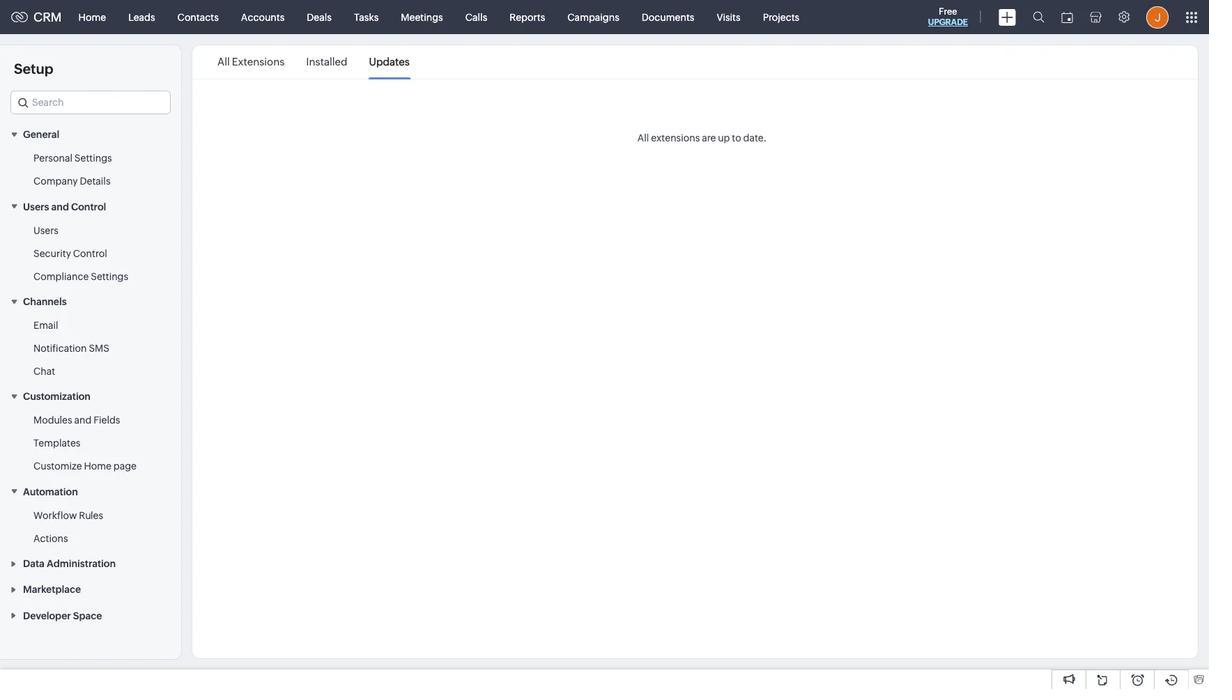 Task type: vqa. For each thing, say whether or not it's contained in the screenshot.
LIST
no



Task type: describe. For each thing, give the bounding box(es) containing it.
security
[[33, 248, 71, 259]]

contacts
[[178, 12, 219, 23]]

customize home page
[[33, 461, 137, 472]]

are
[[702, 132, 716, 144]]

tasks
[[354, 12, 379, 23]]

calendar image
[[1062, 12, 1074, 23]]

templates link
[[33, 437, 80, 451]]

reports
[[510, 12, 545, 23]]

calls
[[466, 12, 488, 23]]

deals link
[[296, 0, 343, 34]]

notification sms link
[[33, 342, 109, 356]]

compliance
[[33, 271, 89, 282]]

up
[[718, 132, 730, 144]]

general button
[[0, 121, 181, 147]]

crm link
[[11, 10, 62, 24]]

settings for compliance settings
[[91, 271, 128, 282]]

documents
[[642, 12, 695, 23]]

extensions
[[651, 132, 700, 144]]

page
[[114, 461, 137, 472]]

sms
[[89, 343, 109, 354]]

compliance settings link
[[33, 270, 128, 284]]

visits link
[[706, 0, 752, 34]]

users for users and control
[[23, 201, 49, 212]]

customization button
[[0, 384, 181, 410]]

setup
[[14, 61, 53, 77]]

extensions
[[232, 56, 285, 68]]

meetings link
[[390, 0, 454, 34]]

channels button
[[0, 288, 181, 314]]

accounts
[[241, 12, 285, 23]]

campaigns link
[[557, 0, 631, 34]]

home inside home 'link'
[[79, 12, 106, 23]]

automation
[[23, 487, 78, 498]]

modules and fields link
[[33, 414, 120, 428]]

space
[[73, 611, 102, 622]]

home link
[[67, 0, 117, 34]]

security control link
[[33, 247, 107, 261]]

search image
[[1033, 11, 1045, 23]]

chat link
[[33, 365, 55, 379]]

users for users
[[33, 225, 59, 236]]

contacts link
[[166, 0, 230, 34]]

all for all extensions
[[218, 56, 230, 68]]

users and control
[[23, 201, 106, 212]]

all extensions link
[[218, 46, 285, 78]]

visits
[[717, 12, 741, 23]]

installed link
[[306, 46, 348, 78]]

leads link
[[117, 0, 166, 34]]

personal settings link
[[33, 152, 112, 165]]

actions link
[[33, 532, 68, 546]]

campaigns
[[568, 12, 620, 23]]

workflow
[[33, 510, 77, 521]]

to
[[732, 132, 742, 144]]

users and control region
[[0, 219, 181, 288]]

developer
[[23, 611, 71, 622]]

upgrade
[[929, 17, 969, 27]]

security control
[[33, 248, 107, 259]]

tasks link
[[343, 0, 390, 34]]

date.
[[744, 132, 767, 144]]

and for users
[[51, 201, 69, 212]]



Task type: locate. For each thing, give the bounding box(es) containing it.
home right crm
[[79, 12, 106, 23]]

crm
[[33, 10, 62, 24]]

Search text field
[[11, 91, 170, 114]]

None field
[[10, 91, 171, 114]]

details
[[80, 176, 111, 187]]

1 horizontal spatial and
[[74, 415, 92, 426]]

customization
[[23, 391, 91, 403]]

installed
[[306, 56, 348, 68]]

search element
[[1025, 0, 1054, 34]]

control
[[71, 201, 106, 212], [73, 248, 107, 259]]

1 vertical spatial home
[[84, 461, 112, 472]]

settings up channels dropdown button
[[91, 271, 128, 282]]

free
[[939, 6, 958, 17]]

0 vertical spatial and
[[51, 201, 69, 212]]

settings inside the users and control region
[[91, 271, 128, 282]]

0 vertical spatial users
[[23, 201, 49, 212]]

developer space button
[[0, 603, 181, 629]]

0 vertical spatial control
[[71, 201, 106, 212]]

control inside region
[[73, 248, 107, 259]]

home up automation dropdown button
[[84, 461, 112, 472]]

and inside customization region
[[74, 415, 92, 426]]

reports link
[[499, 0, 557, 34]]

users up users 'link' at left
[[23, 201, 49, 212]]

and down company
[[51, 201, 69, 212]]

all
[[218, 56, 230, 68], [638, 132, 649, 144]]

profile image
[[1147, 6, 1169, 28]]

company
[[33, 176, 78, 187]]

automation region
[[0, 505, 181, 551]]

users inside 'dropdown button'
[[23, 201, 49, 212]]

marketplace button
[[0, 577, 181, 603]]

modules
[[33, 415, 72, 426]]

data administration
[[23, 559, 116, 570]]

1 vertical spatial and
[[74, 415, 92, 426]]

company details
[[33, 176, 111, 187]]

personal settings
[[33, 153, 112, 164]]

settings up the 'details'
[[74, 153, 112, 164]]

templates
[[33, 438, 80, 449]]

1 vertical spatial users
[[33, 225, 59, 236]]

channels region
[[0, 314, 181, 384]]

control down the 'details'
[[71, 201, 106, 212]]

updates
[[369, 56, 410, 68]]

and inside 'dropdown button'
[[51, 201, 69, 212]]

customize home page link
[[33, 460, 137, 474]]

data
[[23, 559, 45, 570]]

and left the fields
[[74, 415, 92, 426]]

leads
[[128, 12, 155, 23]]

channels
[[23, 296, 67, 308]]

projects link
[[752, 0, 811, 34]]

all for all extensions are up to date.
[[638, 132, 649, 144]]

control inside 'dropdown button'
[[71, 201, 106, 212]]

company details link
[[33, 175, 111, 189]]

users inside region
[[33, 225, 59, 236]]

rules
[[79, 510, 103, 521]]

users link
[[33, 224, 59, 238]]

email link
[[33, 319, 58, 333]]

settings for personal settings
[[74, 153, 112, 164]]

1 vertical spatial settings
[[91, 271, 128, 282]]

fields
[[94, 415, 120, 426]]

meetings
[[401, 12, 443, 23]]

notification
[[33, 343, 87, 354]]

projects
[[763, 12, 800, 23]]

actions
[[33, 533, 68, 544]]

0 vertical spatial home
[[79, 12, 106, 23]]

users and control button
[[0, 193, 181, 219]]

deals
[[307, 12, 332, 23]]

automation button
[[0, 479, 181, 505]]

0 horizontal spatial and
[[51, 201, 69, 212]]

marketplace
[[23, 585, 81, 596]]

documents link
[[631, 0, 706, 34]]

calls link
[[454, 0, 499, 34]]

0 vertical spatial all
[[218, 56, 230, 68]]

settings inside "link"
[[74, 153, 112, 164]]

0 vertical spatial settings
[[74, 153, 112, 164]]

all extensions
[[218, 56, 285, 68]]

updates link
[[369, 46, 410, 78]]

users up security
[[33, 225, 59, 236]]

chat
[[33, 366, 55, 377]]

personal
[[33, 153, 73, 164]]

home inside customize home page link
[[84, 461, 112, 472]]

modules and fields
[[33, 415, 120, 426]]

control up compliance settings link
[[73, 248, 107, 259]]

create menu image
[[999, 9, 1017, 25]]

1 horizontal spatial all
[[638, 132, 649, 144]]

notification sms
[[33, 343, 109, 354]]

administration
[[47, 559, 116, 570]]

and
[[51, 201, 69, 212], [74, 415, 92, 426]]

1 vertical spatial control
[[73, 248, 107, 259]]

developer space
[[23, 611, 102, 622]]

workflow rules
[[33, 510, 103, 521]]

data administration button
[[0, 551, 181, 577]]

customize
[[33, 461, 82, 472]]

profile element
[[1139, 0, 1178, 34]]

create menu element
[[991, 0, 1025, 34]]

all extensions are up to date.
[[638, 132, 767, 144]]

accounts link
[[230, 0, 296, 34]]

general region
[[0, 147, 181, 193]]

settings
[[74, 153, 112, 164], [91, 271, 128, 282]]

email
[[33, 320, 58, 331]]

free upgrade
[[929, 6, 969, 27]]

home
[[79, 12, 106, 23], [84, 461, 112, 472]]

users
[[23, 201, 49, 212], [33, 225, 59, 236]]

customization region
[[0, 410, 181, 479]]

compliance settings
[[33, 271, 128, 282]]

and for modules
[[74, 415, 92, 426]]

workflow rules link
[[33, 509, 103, 523]]

1 vertical spatial all
[[638, 132, 649, 144]]

0 horizontal spatial all
[[218, 56, 230, 68]]

general
[[23, 129, 59, 140]]



